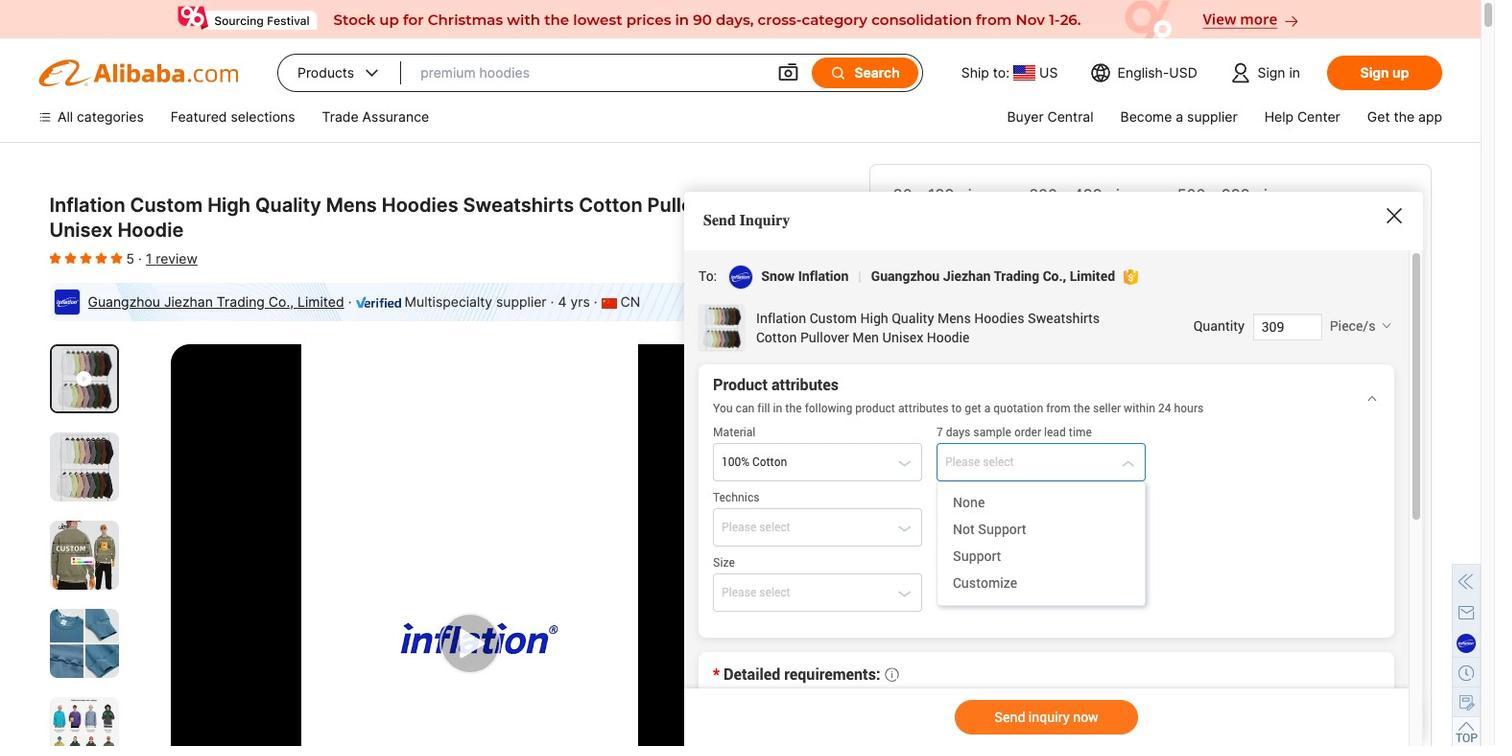 Task type: vqa. For each thing, say whether or not it's contained in the screenshot.
leftmost now
yes



Task type: locate. For each thing, give the bounding box(es) containing it.
xl right l
[[1038, 606, 1055, 622]]

0 horizontal spatial get
[[998, 718, 1024, 737]]

sample
[[1175, 718, 1227, 737]]

play fill image
[[76, 369, 92, 389]]

xl right 3
[[1164, 606, 1180, 622]]

>=
[[893, 254, 913, 274]]

999
[[1222, 185, 1250, 204]]

0 horizontal spatial xl
[[1038, 606, 1055, 622]]

1 sign from the left
[[1258, 64, 1286, 81]]

in
[[1290, 64, 1301, 81]]

1 horizontal spatial supplier
[[1019, 669, 1080, 688]]

pieces for 500 - 999 pieces
[[1255, 185, 1302, 204]]

2 - from the left
[[1062, 185, 1069, 204]]

printing
[[893, 492, 944, 509], [936, 527, 985, 543], [1210, 527, 1259, 543]]

1 vertical spatial now
[[1287, 669, 1318, 688]]

s
[[907, 606, 915, 622]]

selections
[[231, 108, 295, 125]]

supplier up samples
[[1019, 669, 1080, 688]]

4 yrs
[[558, 294, 590, 310]]

jiezhan
[[164, 294, 213, 310]]

favorites filling image
[[49, 251, 61, 266], [49, 251, 61, 266], [65, 251, 76, 266], [80, 251, 92, 266], [96, 251, 107, 266], [111, 251, 122, 266], [111, 251, 122, 266]]

0 vertical spatial get
[[1368, 108, 1390, 125]]

1 - from the left
[[917, 185, 924, 204]]

products
[[298, 64, 354, 81]]

get left "the"
[[1368, 108, 1390, 125]]

pieces right 1000
[[958, 254, 1005, 274]]

heat-transfer printing link
[[1107, 517, 1272, 554]]

2 horizontal spatial favorites filling image
[[96, 251, 107, 266]]

499
[[1074, 185, 1103, 204]]

embossed
[[1020, 527, 1086, 543]]

l
[[996, 606, 1004, 622]]

hoodie
[[117, 219, 184, 242]]

cn
[[621, 294, 640, 310]]

sign for sign up
[[1361, 64, 1389, 81]]

-
[[917, 185, 924, 204], [1062, 185, 1069, 204], [1210, 185, 1217, 204]]

pieces
[[959, 185, 1006, 204], [1107, 185, 1154, 204], [1255, 185, 1302, 204], [958, 254, 1005, 274]]

200 - 499 pieces
[[1029, 185, 1154, 204]]

xl right 2
[[1101, 606, 1117, 622]]

supplier inside button
[[1019, 669, 1080, 688]]

- for 999
[[1210, 185, 1217, 204]]

inflation custom high quality mens hoodies sweatshirts cotton pullover men unisex hoodie
[[49, 194, 768, 242]]

0 horizontal spatial supplier
[[496, 294, 547, 310]]

assurance
[[362, 108, 429, 125]]

high
[[207, 194, 251, 217]]

sign left up
[[1361, 64, 1389, 81]]

30 - 199 pieces
[[893, 185, 1006, 204]]

featured
[[171, 108, 227, 125]]

still
[[893, 718, 919, 737]]

usd
[[1169, 64, 1198, 81]]

pieces for 30 - 199 pieces
[[959, 185, 1006, 204]]

sign for sign in
[[1258, 64, 1286, 81]]

2 vertical spatial supplier
[[1019, 669, 1080, 688]]

- for 199
[[917, 185, 924, 204]]

1 horizontal spatial now
[[1376, 378, 1408, 397]]

variations
[[893, 351, 977, 371]]

variations select now
[[893, 351, 1408, 397]]

color
[[893, 414, 928, 430]]

1 review
[[146, 251, 198, 267]]

supplier left 4
[[496, 294, 547, 310]]

1 horizontal spatial -
[[1062, 185, 1069, 204]]

multispecialty supplier
[[405, 294, 547, 310]]

2 sign from the left
[[1361, 64, 1389, 81]]

sign left in
[[1258, 64, 1286, 81]]

2 favorites filling image from the left
[[80, 251, 92, 266]]

supplier for contact supplier
[[1019, 669, 1080, 688]]

center
[[1298, 108, 1341, 125]]

now
[[1376, 378, 1408, 397], [1287, 669, 1318, 688]]

favorites filling image
[[65, 251, 76, 266], [80, 251, 92, 266], [96, 251, 107, 266]]

app
[[1419, 108, 1443, 125]]

send
[[704, 212, 736, 229]]

all categories
[[58, 108, 144, 125]]

chat now button
[[1158, 656, 1408, 702]]

supplier
[[1187, 108, 1238, 125], [496, 294, 547, 310], [1019, 669, 1080, 688]]

methods
[[947, 492, 1005, 509]]

2 horizontal spatial xl
[[1164, 606, 1180, 622]]

1 horizontal spatial favorites filling image
[[80, 251, 92, 266]]

- right 500
[[1210, 185, 1217, 204]]

supplier right a
[[1187, 108, 1238, 125]]

2 xl from the left
[[1101, 606, 1117, 622]]

all
[[58, 108, 73, 125]]

guangzhou jiezhan trading co., limited
[[88, 294, 344, 310]]

get
[[1368, 108, 1390, 125], [998, 718, 1024, 737]]

1
[[146, 251, 152, 267]]

contact supplier button
[[893, 656, 1143, 702]]

now right "chat"
[[1287, 669, 1318, 688]]

0 horizontal spatial now
[[1287, 669, 1318, 688]]

guangzhou
[[88, 294, 160, 310]]

pieces right 199
[[959, 185, 1006, 204]]

5
[[126, 251, 134, 267]]

2 horizontal spatial -
[[1210, 185, 1217, 204]]

- for 499
[[1062, 185, 1069, 204]]

1 horizontal spatial xl
[[1101, 606, 1117, 622]]

pieces right 499
[[1107, 185, 1154, 204]]


[[362, 63, 382, 83]]

1 horizontal spatial sign
[[1361, 64, 1389, 81]]

samples
[[1028, 718, 1088, 737]]

2 horizontal spatial supplier
[[1187, 108, 1238, 125]]

printing inside 'link'
[[936, 527, 985, 543]]

3 xl from the left
[[1164, 606, 1180, 622]]

199
[[928, 185, 955, 204]]

sign
[[1258, 64, 1286, 81], [1361, 64, 1389, 81]]

0 vertical spatial now
[[1376, 378, 1408, 397]]

3 - from the left
[[1210, 185, 1217, 204]]

- right 200
[[1062, 185, 1069, 204]]

0 horizontal spatial sign
[[1258, 64, 1286, 81]]

30
[[893, 185, 913, 204]]

cotton
[[579, 194, 643, 217]]

us
[[1040, 64, 1058, 81]]

get left samples
[[998, 718, 1024, 737]]

- right '30'
[[917, 185, 924, 204]]

supplier for multispecialty supplier
[[496, 294, 547, 310]]

sign up
[[1361, 64, 1409, 81]]

2
[[1089, 606, 1097, 622]]

a
[[1176, 108, 1184, 125]]

xl for 3 xl
[[1164, 606, 1180, 622]]

now inside variations select now
[[1376, 378, 1408, 397]]

size
[[893, 571, 921, 587]]

pieces for 200 - 499 pieces
[[1107, 185, 1154, 204]]

0 horizontal spatial favorites filling image
[[65, 251, 76, 266]]

contact supplier
[[956, 669, 1080, 688]]

help
[[1265, 108, 1294, 125]]

inflation
[[49, 194, 125, 217]]

contact
[[956, 669, 1016, 688]]

trade assurance
[[322, 108, 429, 125]]

printing down printing methods
[[936, 527, 985, 543]]

search
[[855, 64, 900, 81]]

xl for 2 xl
[[1101, 606, 1117, 622]]

1 vertical spatial supplier
[[496, 294, 547, 310]]

men
[[727, 194, 768, 217]]

0 vertical spatial supplier
[[1187, 108, 1238, 125]]

0 horizontal spatial -
[[917, 185, 924, 204]]

to:
[[993, 64, 1010, 81]]

puff printing link
[[893, 517, 999, 554]]

become a supplier
[[1121, 108, 1238, 125]]

now right select
[[1376, 378, 1408, 397]]

pieces right 999
[[1255, 185, 1302, 204]]

s link
[[893, 596, 929, 633]]



Task type: describe. For each thing, give the bounding box(es) containing it.
order sample link
[[1130, 718, 1227, 737]]

custom
[[130, 194, 203, 217]]

quality
[[255, 194, 321, 217]]

select now link
[[1326, 378, 1408, 397]]

1 favorites filling image from the left
[[65, 251, 76, 266]]

3
[[1152, 606, 1160, 622]]

mens
[[326, 194, 377, 217]]

1 vertical spatial get
[[998, 718, 1024, 737]]

printing up 'puff'
[[893, 492, 944, 509]]

m
[[950, 606, 962, 622]]

favorite image
[[717, 369, 745, 397]]

3 xl
[[1152, 606, 1180, 622]]


[[777, 61, 800, 84]]

>= 1000 pieces $10.23
[[893, 254, 1005, 309]]

heat-
[[1121, 527, 1157, 543]]

embossed link
[[1006, 517, 1099, 554]]

featured selections
[[171, 108, 295, 125]]

2 xl
[[1089, 606, 1117, 622]]

now inside chat now button
[[1287, 669, 1318, 688]]

m link
[[936, 596, 975, 633]]

select
[[1326, 378, 1372, 397]]

xl link
[[1025, 596, 1068, 633]]

500
[[1177, 185, 1206, 204]]

english-usd
[[1118, 64, 1198, 81]]

1 xl from the left
[[1038, 606, 1055, 622]]

$10.23
[[893, 276, 984, 309]]

inquiry
[[740, 212, 790, 229]]

200
[[1029, 185, 1058, 204]]

guangzhou jiezhan trading co., limited link
[[88, 294, 344, 310]]

review
[[156, 251, 198, 267]]

1 horizontal spatial get
[[1368, 108, 1390, 125]]

3 favorites filling image from the left
[[96, 251, 107, 266]]

2 xl link
[[1076, 596, 1131, 633]]

printing right transfer
[[1210, 527, 1259, 543]]

yrs
[[571, 294, 590, 310]]

buyer central
[[1007, 108, 1094, 125]]


[[830, 64, 847, 82]]

500 - 999 pieces
[[1177, 185, 1302, 204]]

pullover
[[647, 194, 723, 217]]

get the app
[[1368, 108, 1443, 125]]

multispecialty
[[405, 294, 493, 310]]

first!
[[1093, 718, 1125, 737]]

pieces inside >= 1000 pieces $10.23
[[958, 254, 1005, 274]]

3 xl link
[[1138, 596, 1194, 633]]

4
[[558, 294, 567, 310]]

company logo image
[[53, 289, 80, 316]]

deciding?
[[924, 718, 994, 737]]

still deciding? get samples first! order sample
[[893, 718, 1227, 737]]

the
[[1394, 108, 1415, 125]]

ship
[[962, 64, 989, 81]]

l link
[[983, 596, 1017, 633]]

trading
[[217, 294, 265, 310]]

help center
[[1265, 108, 1341, 125]]

order
[[1130, 718, 1171, 737]]

buyer
[[1007, 108, 1044, 125]]

chat now
[[1247, 669, 1318, 688]]

chat
[[1247, 669, 1283, 688]]

unisex
[[49, 219, 113, 242]]

up
[[1393, 64, 1409, 81]]

printing methods
[[893, 492, 1005, 509]]

sweatshirts
[[463, 194, 574, 217]]

categories
[[77, 108, 144, 125]]

products 
[[298, 63, 382, 83]]

heat-transfer printing
[[1121, 527, 1259, 543]]

send inquiry
[[704, 212, 790, 229]]

 search
[[830, 64, 900, 82]]

sign in
[[1258, 64, 1301, 81]]

become
[[1121, 108, 1172, 125]]

co.,
[[269, 294, 294, 310]]

premium hoodies text field
[[421, 56, 758, 90]]

1000
[[918, 254, 954, 274]]

central
[[1048, 108, 1094, 125]]



